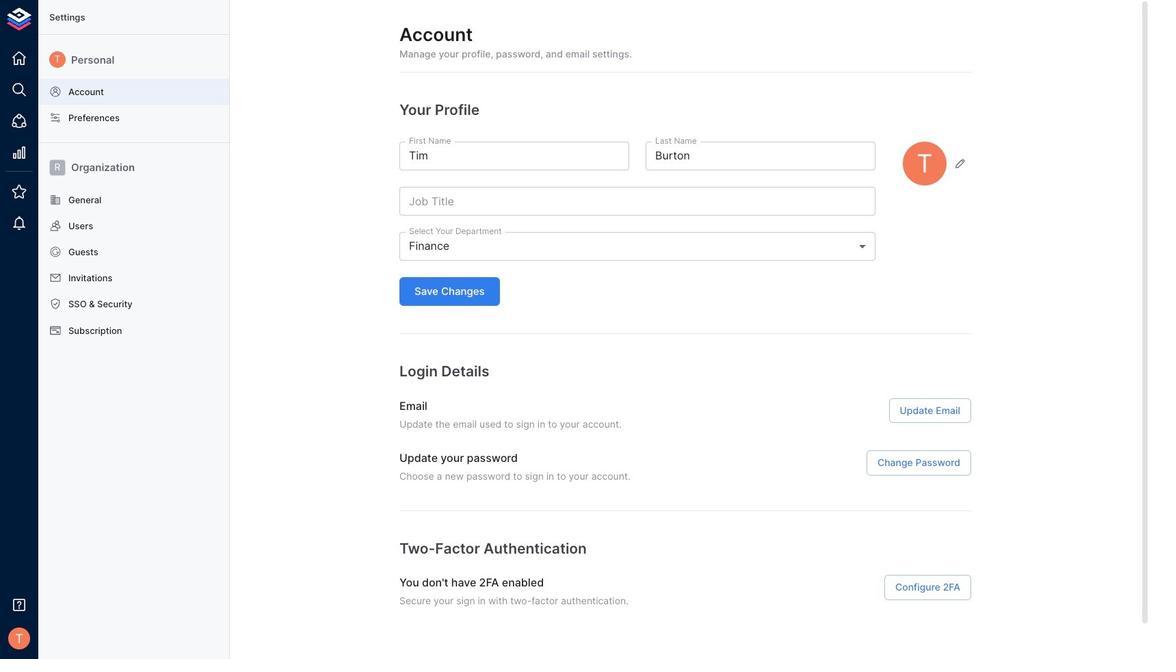 Task type: describe. For each thing, give the bounding box(es) containing it.
Doe text field
[[646, 142, 876, 170]]



Task type: vqa. For each thing, say whether or not it's contained in the screenshot.
Workspace Notes Are Visible To All Members And Guests. Text Field
no



Task type: locate. For each thing, give the bounding box(es) containing it.
John text field
[[400, 142, 630, 170]]

CEO text field
[[400, 187, 876, 216]]

  field
[[400, 232, 876, 261]]



